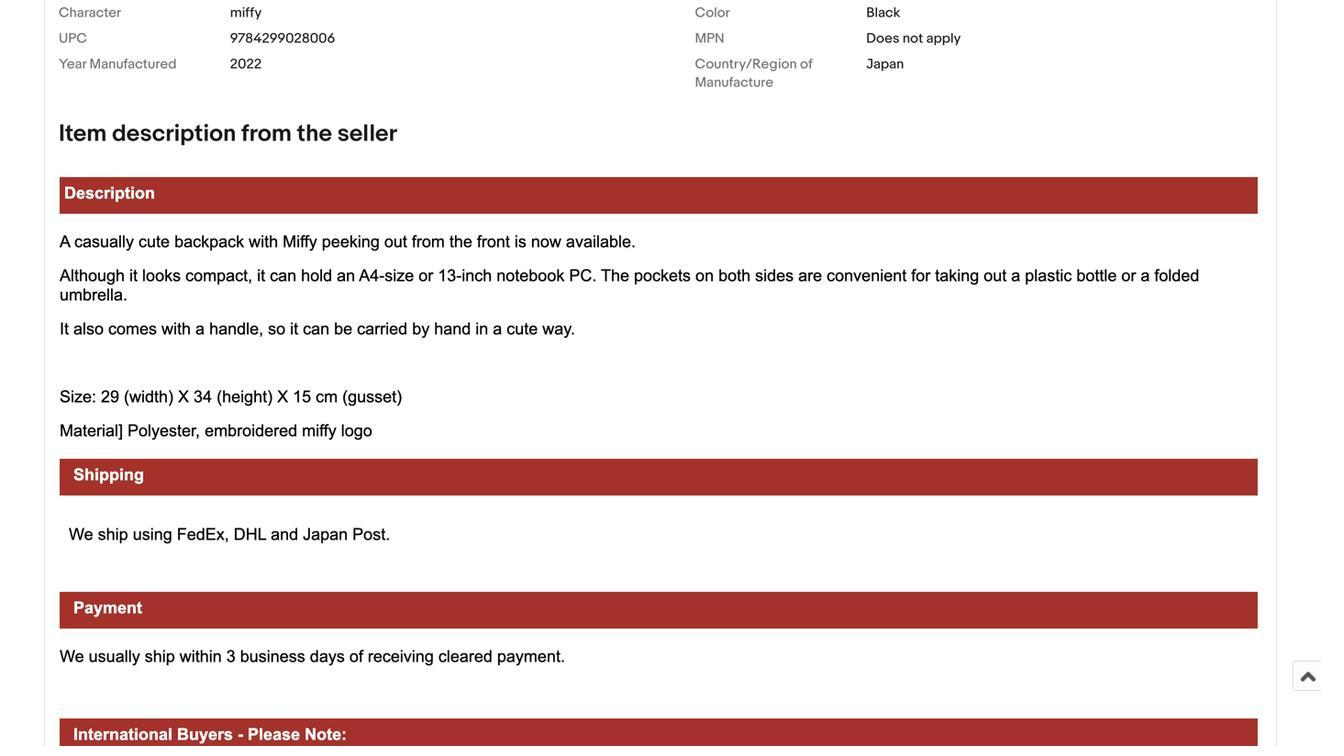 Task type: describe. For each thing, give the bounding box(es) containing it.
seller
[[338, 120, 397, 148]]

color
[[695, 5, 731, 21]]

9784299028006
[[230, 30, 335, 47]]

manufactured
[[90, 56, 177, 73]]

black
[[867, 5, 901, 21]]

japan
[[867, 56, 905, 73]]

of
[[801, 56, 813, 73]]

year
[[59, 56, 86, 73]]

not
[[903, 30, 924, 47]]

does not apply
[[867, 30, 961, 47]]



Task type: vqa. For each thing, say whether or not it's contained in the screenshot.
Not
yes



Task type: locate. For each thing, give the bounding box(es) containing it.
year manufactured
[[59, 56, 177, 73]]

mpn
[[695, 30, 725, 47]]

manufacture
[[695, 74, 774, 91]]

miffy
[[230, 5, 262, 21]]

apply
[[927, 30, 961, 47]]

item
[[59, 120, 107, 148]]

description
[[112, 120, 236, 148]]

item description from the seller
[[59, 120, 397, 148]]

from
[[241, 120, 292, 148]]

country/region
[[695, 56, 798, 73]]

upc
[[59, 30, 87, 47]]

country/region of manufacture
[[695, 56, 813, 91]]

the
[[297, 120, 332, 148]]

2022
[[230, 56, 262, 73]]

does
[[867, 30, 900, 47]]

character
[[59, 5, 121, 21]]



